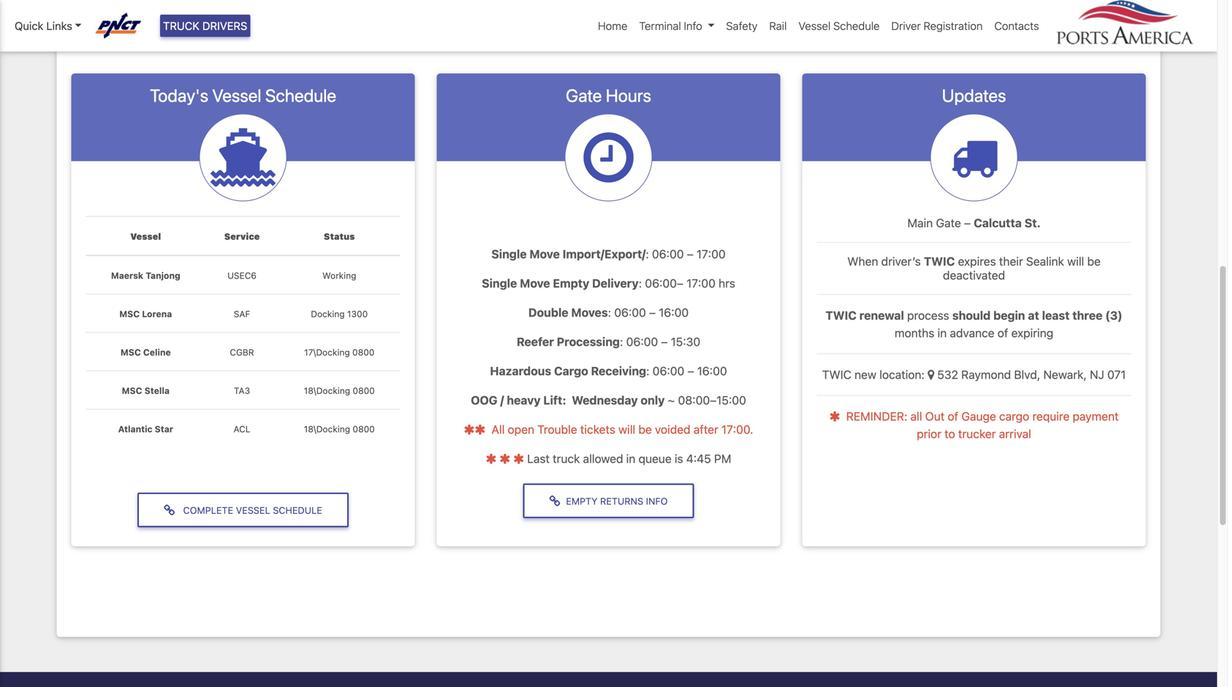 Task type: vqa. For each thing, say whether or not it's contained in the screenshot.
'Allowed'
yes



Task type: describe. For each thing, give the bounding box(es) containing it.
new
[[855, 368, 877, 382]]

vessel up maersk tanjong
[[130, 231, 161, 242]]

main
[[908, 216, 933, 230]]

complete
[[183, 505, 233, 516]]

oog / heavy lift:  wednesday only ~ 08:00–15:00
[[471, 394, 747, 408]]

quick
[[15, 19, 43, 32]]

registration
[[924, 19, 983, 32]]

0 horizontal spatial be
[[639, 423, 652, 437]]

double moves : 06:00 – 16:00
[[529, 306, 689, 320]]

twic for renewal
[[826, 308, 857, 322]]

06:00 up 06:00–
[[652, 247, 684, 261]]

pm
[[714, 452, 732, 466]]

driver registration link
[[886, 12, 989, 40]]

arrival
[[999, 427, 1032, 441]]

08:00–15:00
[[678, 394, 747, 408]]

expires their sealink will be deactivated
[[943, 254, 1101, 282]]

0 vertical spatial empty
[[553, 277, 590, 291]]

rail link
[[764, 12, 793, 40]]

0 horizontal spatial in
[[627, 452, 636, 466]]

single move import/export/ : 06:00 – 17:00
[[492, 247, 726, 261]]

06:00–
[[645, 277, 684, 291]]

info inside terminal info "link"
[[684, 19, 703, 32]]

driver registration
[[892, 19, 983, 32]]

should
[[953, 308, 991, 322]]

15:30
[[671, 335, 701, 349]]

today's
[[150, 85, 208, 106]]

at
[[1028, 308, 1040, 322]]

twic new location:
[[823, 368, 928, 382]]

17\docking
[[304, 347, 350, 358]]

vessel schedule link
[[793, 12, 886, 40]]

blvd,
[[1015, 368, 1041, 382]]

driver's
[[882, 254, 921, 268]]

single for single move empty delivery : 06:00– 17:00 hrs
[[482, 277, 517, 291]]

msc stella
[[122, 386, 170, 396]]

schedule for complete vessel schedule
[[273, 505, 322, 516]]

link image
[[164, 505, 181, 517]]

begin
[[994, 308, 1026, 322]]

gauge
[[962, 409, 997, 423]]

vessel right rail link
[[799, 19, 831, 32]]

their
[[1000, 254, 1024, 268]]

~
[[668, 394, 675, 408]]

reminder:
[[847, 409, 908, 423]]

move for empty
[[520, 277, 550, 291]]

1 horizontal spatial 16:00
[[698, 364, 727, 378]]

all
[[492, 423, 505, 437]]

trouble
[[538, 423, 577, 437]]

star
[[155, 424, 173, 435]]

msc celine
[[121, 347, 171, 358]]

receiving
[[591, 364, 647, 378]]

06:00 down delivery
[[614, 306, 646, 320]]

18\docking 0800 for acl
[[304, 424, 375, 435]]

updates
[[942, 85, 1007, 106]]

truck drivers link
[[160, 15, 250, 37]]

expiring
[[1012, 326, 1054, 340]]

17:00.
[[722, 423, 754, 437]]

terminal
[[639, 19, 681, 32]]

quick links link
[[15, 18, 82, 34]]

all open trouble tickets will be voided after 17:00.
[[489, 423, 754, 437]]

msc lorena
[[119, 309, 172, 319]]

safety
[[727, 19, 758, 32]]

cargo
[[554, 364, 589, 378]]

1 vertical spatial empty
[[566, 496, 598, 507]]

cargo
[[1000, 409, 1030, 423]]

17:00 for –
[[697, 247, 726, 261]]

: down single move empty delivery : 06:00– 17:00 hrs on the top of the page
[[608, 306, 611, 320]]

safety link
[[721, 12, 764, 40]]

schedule inside vessel schedule link
[[834, 19, 880, 32]]

0 horizontal spatial gate
[[566, 85, 602, 106]]

move for import/export/
[[530, 247, 560, 261]]

18\docking 0800 for ta3
[[304, 386, 375, 396]]

0800 for acl
[[353, 424, 375, 435]]

voided
[[655, 423, 691, 437]]

vessel right today's
[[212, 85, 262, 106]]

msc for msc stella
[[122, 386, 142, 396]]

when driver's twic
[[848, 254, 955, 268]]

st.
[[1025, 216, 1041, 230]]

drivers
[[202, 19, 247, 32]]

raymond
[[962, 368, 1012, 382]]

single move empty delivery : 06:00– 17:00 hrs
[[482, 277, 736, 291]]

18\docking for ta3
[[304, 386, 350, 396]]

1300
[[347, 309, 368, 319]]

gate hours
[[566, 85, 652, 106]]

tickets
[[581, 423, 616, 437]]

docking 1300
[[311, 309, 368, 319]]

double
[[529, 306, 569, 320]]

18\docking for acl
[[304, 424, 350, 435]]

: up 06:00–
[[646, 247, 649, 261]]

service
[[224, 231, 260, 242]]

terminal info
[[639, 19, 703, 32]]

three
[[1073, 308, 1103, 322]]

hazardous
[[490, 364, 552, 378]]

advance
[[950, 326, 995, 340]]

all
[[911, 409, 923, 423]]

today's vessel schedule
[[150, 85, 336, 106]]

oog
[[471, 394, 498, 408]]

contacts link
[[989, 12, 1045, 40]]

complete vessel schedule link
[[138, 493, 349, 528]]



Task type: locate. For each thing, give the bounding box(es) containing it.
: left 06:00–
[[639, 277, 642, 291]]

moves
[[572, 306, 608, 320]]

single for single move import/export/ : 06:00 – 17:00
[[492, 247, 527, 261]]

2 vertical spatial schedule
[[273, 505, 322, 516]]

driver
[[892, 19, 921, 32]]

vessel right complete
[[236, 505, 270, 516]]

celine
[[143, 347, 171, 358]]

0 horizontal spatial info
[[646, 496, 668, 507]]

0 vertical spatial will
[[1068, 254, 1085, 268]]

home link
[[592, 12, 634, 40]]

532
[[938, 368, 959, 382]]

only
[[641, 394, 665, 408]]

contacts
[[995, 19, 1040, 32]]

in inside twic renewal process should begin  at least three (3) months in advance of expiring
[[938, 326, 947, 340]]

truck drivers
[[163, 19, 247, 32]]

2 vertical spatial twic
[[823, 368, 852, 382]]

allowed
[[583, 452, 623, 466]]

returns
[[600, 496, 644, 507]]

hazardous cargo receiving :  06:00 – 16:00
[[490, 364, 727, 378]]

16:00 up 08:00–15:00
[[698, 364, 727, 378]]

06:00
[[652, 247, 684, 261], [614, 306, 646, 320], [626, 335, 658, 349], [653, 364, 685, 378]]

info
[[684, 19, 703, 32], [646, 496, 668, 507]]

expires
[[958, 254, 997, 268]]

1 18\docking from the top
[[304, 386, 350, 396]]

empty returns info
[[566, 496, 668, 507]]

2 0800 from the top
[[353, 386, 375, 396]]

0 vertical spatial 18\docking 0800
[[304, 386, 375, 396]]

0 vertical spatial info
[[684, 19, 703, 32]]

0 horizontal spatial of
[[948, 409, 959, 423]]

msc left celine on the bottom
[[121, 347, 141, 358]]

16:00
[[659, 306, 689, 320], [698, 364, 727, 378]]

1 vertical spatial be
[[639, 423, 652, 437]]

3 0800 from the top
[[353, 424, 375, 435]]

1 horizontal spatial in
[[938, 326, 947, 340]]

071
[[1108, 368, 1127, 382]]

06:00 up 'receiving'
[[626, 335, 658, 349]]

1 vertical spatial 0800
[[353, 386, 375, 396]]

least
[[1043, 308, 1070, 322]]

hrs
[[719, 277, 736, 291]]

1 vertical spatial single
[[482, 277, 517, 291]]

move
[[530, 247, 560, 261], [520, 277, 550, 291]]

links
[[46, 19, 72, 32]]

atlantic star
[[118, 424, 173, 435]]

2 18\docking 0800 from the top
[[304, 424, 375, 435]]

schedule
[[834, 19, 880, 32], [265, 85, 336, 106], [273, 505, 322, 516]]

2 vertical spatial msc
[[122, 386, 142, 396]]

renewal
[[860, 308, 905, 322]]

0800 for cgbr
[[353, 347, 375, 358]]

main gate – calcutta st.
[[908, 216, 1041, 230]]

of up to
[[948, 409, 959, 423]]

0 vertical spatial 0800
[[353, 347, 375, 358]]

out
[[926, 409, 945, 423]]

when
[[848, 254, 879, 268]]

1 vertical spatial 18\docking 0800
[[304, 424, 375, 435]]

1 horizontal spatial gate
[[936, 216, 962, 230]]

06:00 up ~
[[653, 364, 685, 378]]

0 vertical spatial twic
[[924, 254, 955, 268]]

msc for msc celine
[[121, 347, 141, 358]]

1 vertical spatial twic
[[826, 308, 857, 322]]

will
[[1068, 254, 1085, 268], [619, 423, 636, 437]]

be right sealink
[[1088, 254, 1101, 268]]

0 vertical spatial of
[[998, 326, 1009, 340]]

wednesday
[[572, 394, 638, 408]]

info right returns
[[646, 496, 668, 507]]

schedule for today's vessel schedule
[[265, 85, 336, 106]]

18\docking
[[304, 386, 350, 396], [304, 424, 350, 435]]

1 vertical spatial of
[[948, 409, 959, 423]]

msc
[[119, 309, 140, 319], [121, 347, 141, 358], [122, 386, 142, 396]]

be
[[1088, 254, 1101, 268], [639, 423, 652, 437]]

is
[[675, 452, 684, 466]]

in left queue
[[627, 452, 636, 466]]

working
[[322, 270, 356, 281]]

2 18\docking from the top
[[304, 424, 350, 435]]

msc left lorena
[[119, 309, 140, 319]]

will right sealink
[[1068, 254, 1085, 268]]

gate
[[566, 85, 602, 106], [936, 216, 962, 230]]

0 vertical spatial msc
[[119, 309, 140, 319]]

schedule inside complete vessel schedule link
[[273, 505, 322, 516]]

twic up "deactivated" on the right of page
[[924, 254, 955, 268]]

1 vertical spatial in
[[627, 452, 636, 466]]

twic for new
[[823, 368, 852, 382]]

0 vertical spatial in
[[938, 326, 947, 340]]

truck
[[553, 452, 580, 466]]

0 horizontal spatial 16:00
[[659, 306, 689, 320]]

1 horizontal spatial info
[[684, 19, 703, 32]]

months
[[895, 326, 935, 340]]

trucker
[[959, 427, 996, 441]]

gate right main
[[936, 216, 962, 230]]

atlantic
[[118, 424, 153, 435]]

will right tickets at bottom
[[619, 423, 636, 437]]

18\docking 0800
[[304, 386, 375, 396], [304, 424, 375, 435]]

will inside expires their sealink will be deactivated
[[1068, 254, 1085, 268]]

1 horizontal spatial be
[[1088, 254, 1101, 268]]

be inside expires their sealink will be deactivated
[[1088, 254, 1101, 268]]

0 vertical spatial gate
[[566, 85, 602, 106]]

usec6
[[227, 270, 257, 281]]

tanjong
[[146, 270, 180, 281]]

0800
[[353, 347, 375, 358], [353, 386, 375, 396], [353, 424, 375, 435]]

1 horizontal spatial of
[[998, 326, 1009, 340]]

0 vertical spatial move
[[530, 247, 560, 261]]

empty up moves
[[553, 277, 590, 291]]

msc for msc lorena
[[119, 309, 140, 319]]

0 horizontal spatial will
[[619, 423, 636, 437]]

newark,
[[1044, 368, 1087, 382]]

docking
[[311, 309, 345, 319]]

cgbr
[[230, 347, 254, 358]]

1 vertical spatial gate
[[936, 216, 962, 230]]

hours
[[606, 85, 652, 106]]

maersk
[[111, 270, 143, 281]]

of down begin
[[998, 326, 1009, 340]]

1 vertical spatial will
[[619, 423, 636, 437]]

reefer processing : 06:00 – 15:30
[[517, 335, 701, 349]]

delivery
[[592, 277, 639, 291]]

twic left renewal
[[826, 308, 857, 322]]

0800 for ta3
[[353, 386, 375, 396]]

nj
[[1090, 368, 1105, 382]]

16:00 down 06:00–
[[659, 306, 689, 320]]

twic left new
[[823, 368, 852, 382]]

quick links
[[15, 19, 72, 32]]

process
[[908, 308, 950, 322]]

1 18\docking 0800 from the top
[[304, 386, 375, 396]]

msc left stella
[[122, 386, 142, 396]]

empty left returns
[[566, 496, 598, 507]]

rail
[[770, 19, 787, 32]]

1 vertical spatial move
[[520, 277, 550, 291]]

info inside empty returns info link
[[646, 496, 668, 507]]

17:00 for 06:00–
[[687, 277, 716, 291]]

2 vertical spatial 0800
[[353, 424, 375, 435]]

terminal info link
[[634, 12, 721, 40]]

twic inside twic renewal process should begin  at least three (3) months in advance of expiring
[[826, 308, 857, 322]]

1 vertical spatial info
[[646, 496, 668, 507]]

17:00 up hrs
[[697, 247, 726, 261]]

1 vertical spatial 16:00
[[698, 364, 727, 378]]

info right the terminal on the right top of page
[[684, 19, 703, 32]]

of inside twic renewal process should begin  at least three (3) months in advance of expiring
[[998, 326, 1009, 340]]

(3)
[[1106, 308, 1123, 322]]

0 vertical spatial schedule
[[834, 19, 880, 32]]

processing
[[557, 335, 620, 349]]

link image
[[550, 496, 566, 508]]

truck
[[163, 19, 200, 32]]

: up 'receiving'
[[620, 335, 623, 349]]

stella
[[145, 386, 170, 396]]

/
[[501, 394, 504, 408]]

vessel schedule
[[799, 19, 880, 32]]

deactivated
[[943, 268, 1006, 282]]

0 vertical spatial be
[[1088, 254, 1101, 268]]

0 vertical spatial single
[[492, 247, 527, 261]]

17\docking 0800
[[304, 347, 375, 358]]

prior
[[917, 427, 942, 441]]

location:
[[880, 368, 925, 382]]

saf
[[234, 309, 250, 319]]

maersk tanjong
[[111, 270, 180, 281]]

calcutta
[[974, 216, 1022, 230]]

17:00 left hrs
[[687, 277, 716, 291]]

0 vertical spatial 16:00
[[659, 306, 689, 320]]

0 vertical spatial 17:00
[[697, 247, 726, 261]]

empty returns info link
[[523, 484, 694, 519]]

1 vertical spatial schedule
[[265, 85, 336, 106]]

1 horizontal spatial will
[[1068, 254, 1085, 268]]

be left voided
[[639, 423, 652, 437]]

last truck allowed in queue is 4:45 pm
[[527, 452, 732, 466]]

4:45
[[687, 452, 711, 466]]

1 0800 from the top
[[353, 347, 375, 358]]

gate left "hours"
[[566, 85, 602, 106]]

0 vertical spatial 18\docking
[[304, 386, 350, 396]]

: up only
[[647, 364, 650, 378]]

1 vertical spatial msc
[[121, 347, 141, 358]]

1 vertical spatial 18\docking
[[304, 424, 350, 435]]

1 vertical spatial 17:00
[[687, 277, 716, 291]]

heavy
[[507, 394, 541, 408]]

to
[[945, 427, 956, 441]]

in down process
[[938, 326, 947, 340]]

of inside reminder: all out of gauge cargo require payment prior to trucker arrival
[[948, 409, 959, 423]]



